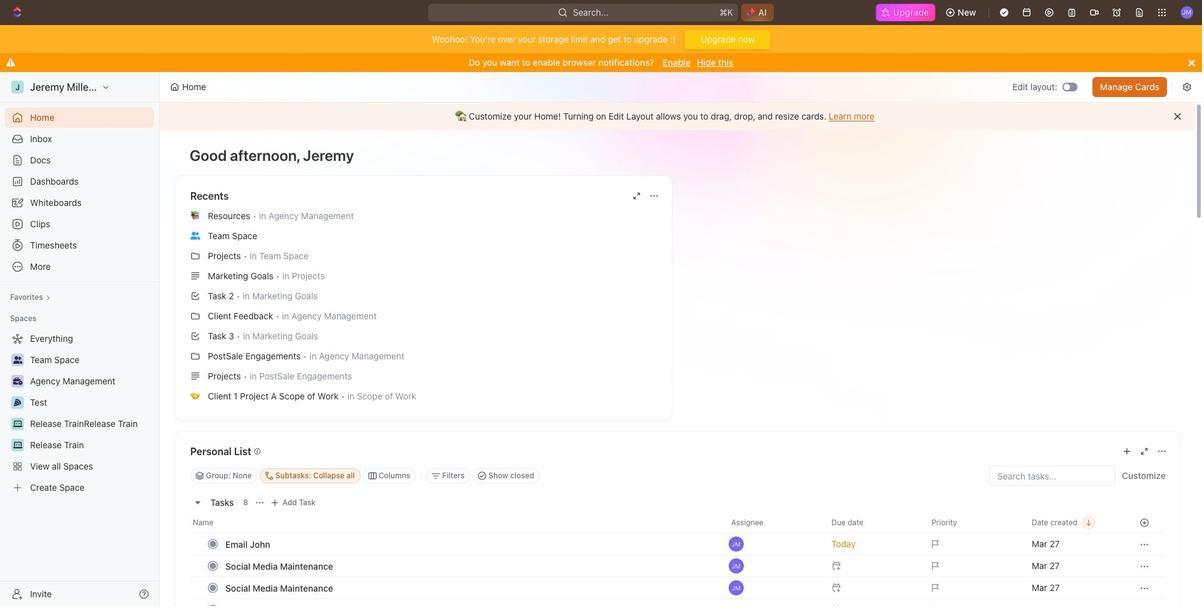 Task type: locate. For each thing, give the bounding box(es) containing it.
Search tasks... text field
[[990, 467, 1116, 485]]

user group image
[[190, 232, 200, 240]]

user group image
[[13, 356, 22, 364]]

alert
[[160, 103, 1196, 130]]

pizza slice image
[[14, 399, 21, 407]]

laptop code image
[[13, 442, 22, 449]]

tree inside "sidebar" navigation
[[5, 329, 154, 498]]

tree
[[5, 329, 154, 498]]

laptop code image
[[13, 420, 22, 428]]



Task type: describe. For each thing, give the bounding box(es) containing it.
business time image
[[13, 378, 22, 385]]

sidebar navigation
[[0, 72, 162, 606]]

jeremy miller's workspace, , element
[[11, 81, 24, 93]]



Task type: vqa. For each thing, say whether or not it's contained in the screenshot.
Dropdown menu ICON
no



